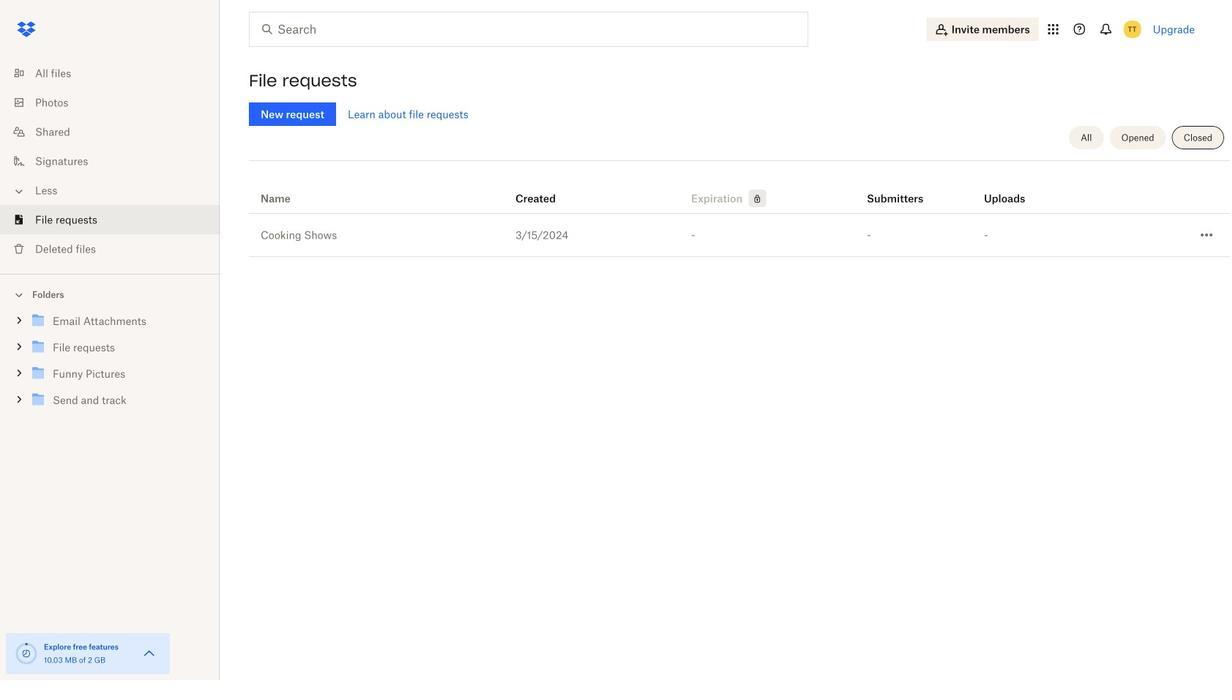 Task type: describe. For each thing, give the bounding box(es) containing it.
quota usage progress bar
[[15, 642, 38, 666]]

1 row from the top
[[249, 166, 1230, 214]]

dropbox image
[[12, 15, 41, 44]]

Search text field
[[278, 21, 778, 38]]



Task type: locate. For each thing, give the bounding box(es) containing it.
group
[[0, 305, 220, 424]]

0 horizontal spatial column header
[[867, 172, 926, 207]]

pro trial element
[[743, 190, 766, 207]]

less image
[[12, 184, 26, 199]]

1 column header from the left
[[867, 172, 926, 207]]

2 column header from the left
[[984, 172, 1043, 207]]

2 row from the top
[[249, 214, 1230, 257]]

more actions image
[[1198, 226, 1216, 244]]

list
[[0, 50, 220, 274]]

column header
[[867, 172, 926, 207], [984, 172, 1043, 207]]

1 horizontal spatial column header
[[984, 172, 1043, 207]]

row
[[249, 166, 1230, 214], [249, 214, 1230, 257]]

quota usage image
[[15, 642, 38, 666]]

list item
[[0, 205, 220, 234]]

table
[[249, 166, 1230, 257]]



Task type: vqa. For each thing, say whether or not it's contained in the screenshot.
Photos
no



